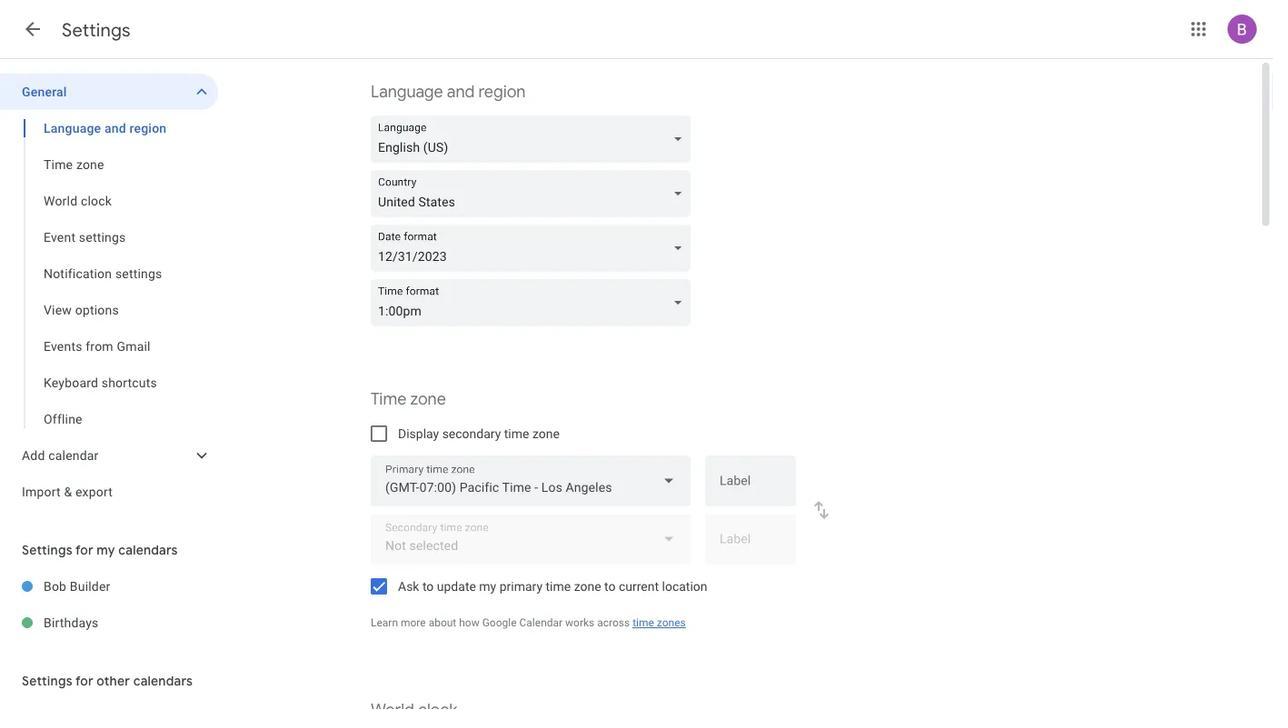 Task type: vqa. For each thing, say whether or not it's contained in the screenshot.
language and region inside group
yes



Task type: describe. For each thing, give the bounding box(es) containing it.
birthdays tree item
[[0, 605, 218, 641]]

view
[[44, 302, 72, 317]]

add
[[22, 448, 45, 463]]

0 horizontal spatial my
[[97, 542, 115, 558]]

settings for my calendars
[[22, 542, 178, 558]]

tree containing general
[[0, 74, 218, 510]]

calendars for settings for other calendars
[[133, 673, 193, 689]]

import
[[22, 484, 61, 499]]

settings for event settings
[[79, 230, 126, 245]]

calendars for settings for my calendars
[[118, 542, 178, 558]]

display
[[398, 426, 439, 441]]

zone up display
[[410, 389, 446, 410]]

settings for other calendars
[[22, 673, 193, 689]]

settings for settings for my calendars
[[22, 542, 72, 558]]

bob builder tree item
[[0, 568, 218, 605]]

1 horizontal spatial time
[[546, 579, 571, 594]]

group containing language and region
[[0, 110, 218, 437]]

google
[[482, 616, 517, 629]]

1 to from the left
[[423, 579, 434, 594]]

learn more about how google calendar works across time zones
[[371, 616, 686, 629]]

1 horizontal spatial and
[[447, 81, 475, 102]]

from
[[86, 339, 113, 354]]

notification settings
[[44, 266, 162, 281]]

&
[[64, 484, 72, 499]]

keyboard shortcuts
[[44, 375, 157, 390]]

events
[[44, 339, 82, 354]]

Label for primary time zone. text field
[[720, 475, 782, 500]]

shortcuts
[[102, 375, 157, 390]]

general
[[22, 84, 67, 99]]

for for my
[[75, 542, 93, 558]]

0 vertical spatial language
[[371, 81, 443, 102]]

notification
[[44, 266, 112, 281]]

primary
[[500, 579, 543, 594]]

zone up works
[[574, 579, 601, 594]]

secondary
[[442, 426, 501, 441]]

world
[[44, 193, 77, 208]]

1 horizontal spatial time
[[371, 389, 407, 410]]

time zones link
[[633, 616, 686, 629]]

2 to from the left
[[605, 579, 616, 594]]

event
[[44, 230, 76, 245]]

offline
[[44, 411, 82, 426]]

view options
[[44, 302, 119, 317]]

across
[[598, 616, 630, 629]]

zone inside group
[[76, 157, 104, 172]]

current
[[619, 579, 659, 594]]

import & export
[[22, 484, 113, 499]]

world clock
[[44, 193, 112, 208]]

bob builder
[[44, 579, 110, 594]]



Task type: locate. For each thing, give the bounding box(es) containing it.
0 horizontal spatial language and region
[[44, 120, 167, 135]]

settings up general tree item on the left of page
[[62, 18, 131, 41]]

language and region inside group
[[44, 120, 167, 135]]

more
[[401, 616, 426, 629]]

event settings
[[44, 230, 126, 245]]

settings for settings
[[62, 18, 131, 41]]

0 vertical spatial for
[[75, 542, 93, 558]]

time left zones
[[633, 616, 654, 629]]

settings heading
[[62, 18, 131, 41]]

0 horizontal spatial and
[[105, 120, 126, 135]]

time zone
[[44, 157, 104, 172], [371, 389, 446, 410]]

1 vertical spatial language
[[44, 120, 101, 135]]

to right ask
[[423, 579, 434, 594]]

2 for from the top
[[75, 673, 93, 689]]

language
[[371, 81, 443, 102], [44, 120, 101, 135]]

calendars
[[118, 542, 178, 558], [133, 673, 193, 689]]

calendars up bob builder tree item
[[118, 542, 178, 558]]

0 vertical spatial time
[[44, 157, 73, 172]]

birthdays
[[44, 615, 99, 630]]

2 vertical spatial settings
[[22, 673, 72, 689]]

0 horizontal spatial to
[[423, 579, 434, 594]]

group
[[0, 110, 218, 437]]

general tree item
[[0, 74, 218, 110]]

1 vertical spatial calendars
[[133, 673, 193, 689]]

0 horizontal spatial time
[[504, 426, 530, 441]]

settings up bob
[[22, 542, 72, 558]]

options
[[75, 302, 119, 317]]

time up the world
[[44, 157, 73, 172]]

time right secondary
[[504, 426, 530, 441]]

other
[[97, 673, 130, 689]]

calendar
[[520, 616, 563, 629]]

settings down birthdays
[[22, 673, 72, 689]]

keyboard
[[44, 375, 98, 390]]

zone
[[76, 157, 104, 172], [410, 389, 446, 410], [533, 426, 560, 441], [574, 579, 601, 594]]

0 vertical spatial time
[[504, 426, 530, 441]]

1 horizontal spatial language
[[371, 81, 443, 102]]

region inside group
[[130, 120, 167, 135]]

0 horizontal spatial region
[[130, 120, 167, 135]]

my
[[97, 542, 115, 558], [479, 579, 497, 594]]

settings
[[79, 230, 126, 245], [115, 266, 162, 281]]

ask to update my primary time zone to current location
[[398, 579, 708, 594]]

1 for from the top
[[75, 542, 93, 558]]

ask
[[398, 579, 420, 594]]

time
[[44, 157, 73, 172], [371, 389, 407, 410]]

1 vertical spatial region
[[130, 120, 167, 135]]

my up bob builder tree item
[[97, 542, 115, 558]]

and
[[447, 81, 475, 102], [105, 120, 126, 135]]

0 vertical spatial settings
[[79, 230, 126, 245]]

export
[[75, 484, 113, 499]]

1 vertical spatial settings
[[22, 542, 72, 558]]

gmail
[[117, 339, 151, 354]]

language and region
[[371, 81, 526, 102], [44, 120, 167, 135]]

for
[[75, 542, 93, 558], [75, 673, 93, 689]]

settings up the notification settings
[[79, 230, 126, 245]]

builder
[[70, 579, 110, 594]]

1 horizontal spatial region
[[479, 81, 526, 102]]

0 horizontal spatial language
[[44, 120, 101, 135]]

1 vertical spatial time
[[546, 579, 571, 594]]

1 vertical spatial time zone
[[371, 389, 446, 410]]

time zone inside group
[[44, 157, 104, 172]]

update
[[437, 579, 476, 594]]

time up display
[[371, 389, 407, 410]]

1 vertical spatial my
[[479, 579, 497, 594]]

for up "builder"
[[75, 542, 93, 558]]

0 horizontal spatial time
[[44, 157, 73, 172]]

add calendar
[[22, 448, 99, 463]]

for for other
[[75, 673, 93, 689]]

settings for settings for other calendars
[[22, 673, 72, 689]]

language inside group
[[44, 120, 101, 135]]

my right update
[[479, 579, 497, 594]]

0 horizontal spatial time zone
[[44, 157, 104, 172]]

settings for notification settings
[[115, 266, 162, 281]]

2 vertical spatial time
[[633, 616, 654, 629]]

0 vertical spatial settings
[[62, 18, 131, 41]]

go back image
[[22, 18, 44, 40]]

display secondary time zone
[[398, 426, 560, 441]]

1 vertical spatial language and region
[[44, 120, 167, 135]]

to
[[423, 579, 434, 594], [605, 579, 616, 594]]

0 vertical spatial calendars
[[118, 542, 178, 558]]

bob
[[44, 579, 67, 594]]

1 vertical spatial time
[[371, 389, 407, 410]]

1 horizontal spatial my
[[479, 579, 497, 594]]

time zone up display
[[371, 389, 446, 410]]

works
[[566, 616, 595, 629]]

settings
[[62, 18, 131, 41], [22, 542, 72, 558], [22, 673, 72, 689]]

time inside group
[[44, 157, 73, 172]]

1 vertical spatial for
[[75, 673, 93, 689]]

None field
[[371, 115, 698, 163], [371, 170, 698, 217], [371, 225, 698, 272], [371, 279, 698, 326], [371, 455, 691, 506], [371, 115, 698, 163], [371, 170, 698, 217], [371, 225, 698, 272], [371, 279, 698, 326], [371, 455, 691, 506]]

settings for my calendars tree
[[0, 568, 218, 641]]

0 vertical spatial and
[[447, 81, 475, 102]]

0 vertical spatial language and region
[[371, 81, 526, 102]]

tree
[[0, 74, 218, 510]]

events from gmail
[[44, 339, 151, 354]]

time zone up world clock
[[44, 157, 104, 172]]

about
[[429, 616, 457, 629]]

region
[[479, 81, 526, 102], [130, 120, 167, 135]]

1 horizontal spatial to
[[605, 579, 616, 594]]

to left "current"
[[605, 579, 616, 594]]

for left other
[[75, 673, 93, 689]]

1 horizontal spatial language and region
[[371, 81, 526, 102]]

1 vertical spatial settings
[[115, 266, 162, 281]]

calendars right other
[[133, 673, 193, 689]]

1 vertical spatial and
[[105, 120, 126, 135]]

0 vertical spatial my
[[97, 542, 115, 558]]

calendar
[[48, 448, 99, 463]]

clock
[[81, 193, 112, 208]]

zones
[[657, 616, 686, 629]]

zone right secondary
[[533, 426, 560, 441]]

Label for secondary time zone. text field
[[720, 533, 782, 558]]

1 horizontal spatial time zone
[[371, 389, 446, 410]]

location
[[662, 579, 708, 594]]

and inside group
[[105, 120, 126, 135]]

learn
[[371, 616, 398, 629]]

settings up options
[[115, 266, 162, 281]]

0 vertical spatial region
[[479, 81, 526, 102]]

0 vertical spatial time zone
[[44, 157, 104, 172]]

birthdays link
[[44, 605, 218, 641]]

time
[[504, 426, 530, 441], [546, 579, 571, 594], [633, 616, 654, 629]]

2 horizontal spatial time
[[633, 616, 654, 629]]

time right primary
[[546, 579, 571, 594]]

zone up clock
[[76, 157, 104, 172]]

how
[[459, 616, 480, 629]]



